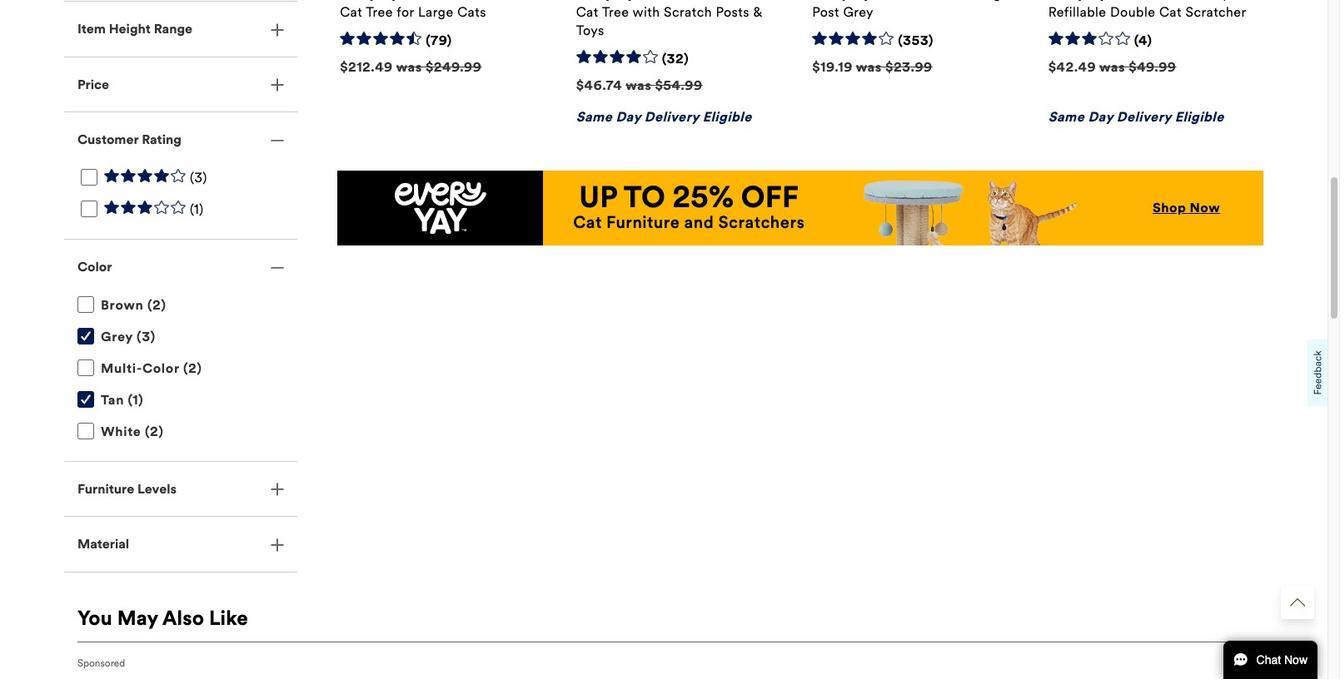 Task type: locate. For each thing, give the bounding box(es) containing it.
loft inside the lookout loft 8-level cat tree for large cats
[[458, 0, 483, 1]]

with inside lookout loft 2-level cat tree with scratch posts & toys
[[633, 4, 660, 20]]

grey left (3)
[[101, 329, 133, 345]]

0 vertical spatial color
[[77, 259, 112, 275]]

tree for for
[[366, 4, 393, 20]]

tree
[[366, 4, 393, 20], [602, 4, 629, 20]]

loft up cats at the left of page
[[458, 0, 483, 1]]

1 horizontal spatial with
[[1235, 0, 1263, 1]]

loft
[[458, 0, 483, 1], [694, 0, 719, 1]]

0 horizontal spatial &
[[754, 4, 763, 20]]

0 horizontal spatial day
[[616, 109, 641, 125]]

was for $42.49
[[1100, 59, 1126, 75]]

plus icon 2 image
[[271, 23, 284, 36], [271, 78, 284, 92], [271, 483, 284, 497], [271, 539, 284, 552]]

)
[[203, 170, 207, 186], [199, 202, 204, 218]]

1 vertical spatial (
[[190, 202, 194, 218]]

1 horizontal spatial same day delivery eligible
[[1049, 109, 1225, 125]]

cat for 2-
[[576, 4, 599, 20]]

customer
[[77, 132, 139, 148]]

level inside lookout loft 2-level cat tree with scratch posts & toys
[[737, 0, 770, 1]]

1 horizontal spatial grey
[[844, 4, 874, 20]]

1 vertical spatial grey
[[101, 329, 133, 345]]

1 vertical spatial &
[[754, 4, 763, 20]]

level inside the lookout loft 8-level cat tree for large cats
[[501, 0, 534, 1]]

was right $212.49
[[396, 59, 422, 75]]

(2)
[[147, 297, 166, 313], [183, 361, 202, 376], [145, 424, 164, 440]]

0 horizontal spatial grey
[[101, 329, 133, 345]]

0 horizontal spatial delivery
[[645, 109, 699, 125]]

&
[[1142, 0, 1151, 1], [754, 4, 763, 20]]

2 plus icon 2 image from the top
[[271, 78, 284, 92]]

) inside 3 out of 5 stars element
[[199, 202, 204, 218]]

( inside 4 out of 5 stars element
[[190, 170, 194, 186]]

1 day from the left
[[616, 109, 641, 125]]

was right '$19.19'
[[856, 59, 882, 75]]

( 1 )
[[190, 202, 204, 218]]

eligible for $49.99
[[1176, 109, 1225, 125]]

rating
[[142, 132, 182, 148]]

) down 4 out of 5 stars element
[[199, 202, 204, 218]]

1 horizontal spatial day
[[1089, 109, 1114, 125]]

shop now link
[[1153, 200, 1221, 216]]

1 horizontal spatial tree
[[602, 4, 629, 20]]

grey right post
[[844, 4, 874, 20]]

level
[[501, 0, 534, 1], [737, 0, 770, 1]]

) inside 4 out of 5 stars element
[[203, 170, 207, 186]]

2 lookout from the left
[[639, 0, 690, 1]]

1 vertical spatial with
[[633, 4, 660, 20]]

was for $46.74
[[626, 77, 652, 93]]

same day delivery eligible down $49.99
[[1049, 109, 1225, 125]]

color
[[77, 259, 112, 275], [142, 361, 180, 376]]

tree for with
[[602, 4, 629, 20]]

0 horizontal spatial color
[[77, 259, 112, 275]]

delivery down $49.99
[[1117, 109, 1172, 125]]

lookout
[[403, 0, 454, 1], [639, 0, 690, 1]]

cat inside rise & climb ramp with refillable double cat scratcher
[[1160, 4, 1182, 20]]

same for $46.74 was $54.99
[[576, 109, 613, 125]]

1 same day delivery eligible from the left
[[576, 109, 752, 125]]

1 eligible from the left
[[703, 109, 752, 125]]

2 tree from the left
[[602, 4, 629, 20]]

1 vertical spatial (2)
[[183, 361, 202, 376]]

353 reviews element
[[898, 32, 934, 50]]

delivery
[[645, 109, 699, 125], [1117, 109, 1172, 125]]

day down $42.49 was $49.99
[[1089, 109, 1114, 125]]

0 horizontal spatial eligible
[[703, 109, 752, 125]]

(2) right 'white'
[[145, 424, 164, 440]]

0 horizontal spatial same
[[576, 109, 613, 125]]

2 same from the left
[[1049, 109, 1085, 125]]

lookout inside the lookout loft 8-level cat tree for large cats
[[403, 0, 454, 1]]

same day delivery eligible down the $54.99
[[576, 109, 752, 125]]

1 horizontal spatial loft
[[694, 0, 719, 1]]

cat up toys
[[576, 4, 599, 20]]

same down $42.49
[[1049, 109, 1085, 125]]

plus icon 2 button
[[64, 2, 297, 57], [64, 57, 297, 112], [64, 462, 297, 517], [64, 518, 297, 572]]

eligible for $54.99
[[703, 109, 752, 125]]

1 lookout from the left
[[403, 0, 454, 1]]

(2) up (3)
[[147, 297, 166, 313]]

$249.99
[[426, 59, 482, 75]]

styled arrow button link
[[1282, 587, 1315, 620]]

same down $46.74
[[576, 109, 613, 125]]

1 horizontal spatial level
[[737, 0, 770, 1]]

cat inside sisal cat scratching post grey
[[908, 0, 931, 1]]

color down (3)
[[142, 361, 180, 376]]

( down 4 out of 5 stars element
[[190, 202, 194, 218]]

scroll to top image
[[1291, 596, 1306, 611]]

0 vertical spatial &
[[1142, 0, 1151, 1]]

1 plus icon 2 button from the top
[[64, 2, 297, 57]]

(79)
[[426, 32, 452, 48]]

cat inside the lookout loft 8-level cat tree for large cats
[[340, 4, 363, 20]]

was right $42.49
[[1100, 59, 1126, 75]]

cat left for
[[340, 4, 363, 20]]

customer rating button
[[64, 113, 297, 168]]

1 horizontal spatial eligible
[[1176, 109, 1225, 125]]

loft for posts
[[694, 0, 719, 1]]

cat
[[908, 0, 931, 1], [340, 4, 363, 20], [576, 4, 599, 20], [1160, 4, 1182, 20], [574, 212, 602, 233]]

3 plus icon 2 image from the top
[[271, 483, 284, 497]]

2 day from the left
[[1089, 109, 1114, 125]]

1 loft from the left
[[458, 0, 483, 1]]

1 horizontal spatial lookout
[[639, 0, 690, 1]]

cat inside lookout loft 2-level cat tree with scratch posts & toys
[[576, 4, 599, 20]]

2 ( from the top
[[190, 202, 194, 218]]

day for $42.49
[[1089, 109, 1114, 125]]

1 horizontal spatial same
[[1049, 109, 1085, 125]]

1 ( from the top
[[190, 170, 194, 186]]

was right $46.74
[[626, 77, 652, 93]]

lookout up scratch at the top of the page
[[639, 0, 690, 1]]

0 horizontal spatial with
[[633, 4, 660, 20]]

(2) right multi- at the bottom left of the page
[[183, 361, 202, 376]]

0 horizontal spatial lookout
[[403, 0, 454, 1]]

cat right sisal
[[908, 0, 931, 1]]

was
[[396, 59, 422, 75], [856, 59, 882, 75], [1100, 59, 1126, 75], [626, 77, 652, 93]]

1 delivery from the left
[[645, 109, 699, 125]]

4 out of 5 stars element
[[190, 169, 207, 188]]

0 horizontal spatial loft
[[458, 0, 483, 1]]

same
[[576, 109, 613, 125], [1049, 109, 1085, 125]]

day down $46.74 was $54.99
[[616, 109, 641, 125]]

2 same day delivery eligible from the left
[[1049, 109, 1225, 125]]

0 vertical spatial (
[[190, 170, 194, 186]]

$212.49
[[340, 59, 393, 75]]

) up ( 1 ) at the left of the page
[[203, 170, 207, 186]]

cat left furniture
[[574, 212, 602, 233]]

with up scratcher
[[1235, 0, 1263, 1]]

0 horizontal spatial same day delivery eligible
[[576, 109, 752, 125]]

grey
[[844, 4, 874, 20], [101, 329, 133, 345]]

post
[[813, 4, 840, 20]]

$212.49 was $249.99
[[340, 59, 482, 75]]

cat inside up to 25% off cat furniture and scratchers
[[574, 212, 602, 233]]

delivery down the $54.99
[[645, 109, 699, 125]]

1 vertical spatial )
[[199, 202, 204, 218]]

day
[[616, 109, 641, 125], [1089, 109, 1114, 125]]

lookout up the 'large'
[[403, 0, 454, 1]]

2 loft from the left
[[694, 0, 719, 1]]

white (2)
[[101, 424, 164, 440]]

(
[[190, 170, 194, 186], [190, 202, 194, 218]]

2 plus icon 2 button from the top
[[64, 57, 297, 112]]

you may also like
[[77, 607, 248, 632]]

sisal cat scratching post grey
[[813, 0, 1002, 20]]

lookout loft 2-level cat tree with scratch posts & toys
[[576, 0, 770, 38]]

like
[[209, 607, 248, 632]]

1 level from the left
[[501, 0, 534, 1]]

customer rating
[[77, 132, 182, 148]]

( up 1
[[190, 170, 194, 186]]

3 plus icon 2 button from the top
[[64, 462, 297, 517]]

(3)
[[137, 329, 156, 345]]

0 vertical spatial )
[[203, 170, 207, 186]]

2 level from the left
[[737, 0, 770, 1]]

0 vertical spatial (2)
[[147, 297, 166, 313]]

scratching
[[934, 0, 1002, 1]]

2 vertical spatial (2)
[[145, 424, 164, 440]]

2-
[[723, 0, 737, 1]]

0 vertical spatial grey
[[844, 4, 874, 20]]

32 reviews element
[[662, 51, 689, 68]]

( inside 3 out of 5 stars element
[[190, 202, 194, 218]]

scratch
[[664, 4, 712, 20]]

1 horizontal spatial delivery
[[1117, 109, 1172, 125]]

large
[[418, 4, 454, 20]]

sponsored
[[77, 658, 125, 670]]

also
[[162, 607, 204, 632]]

same for $42.49 was $49.99
[[1049, 109, 1085, 125]]

color up 'brown'
[[77, 259, 112, 275]]

1 horizontal spatial color
[[142, 361, 180, 376]]

delivery for $54.99
[[645, 109, 699, 125]]

with
[[1235, 0, 1263, 1], [633, 4, 660, 20]]

2 delivery from the left
[[1117, 109, 1172, 125]]

tree left for
[[366, 4, 393, 20]]

0 horizontal spatial level
[[501, 0, 534, 1]]

loft inside lookout loft 2-level cat tree with scratch posts & toys
[[694, 0, 719, 1]]

with inside rise & climb ramp with refillable double cat scratcher
[[1235, 0, 1263, 1]]

with left scratch at the top of the page
[[633, 4, 660, 20]]

& right posts
[[754, 4, 763, 20]]

shop
[[1153, 200, 1187, 216]]

1 same from the left
[[576, 109, 613, 125]]

posts
[[716, 4, 750, 20]]

lookout inside lookout loft 2-level cat tree with scratch posts & toys
[[639, 0, 690, 1]]

white
[[101, 424, 141, 440]]

25%
[[673, 179, 734, 215]]

(1)
[[128, 392, 144, 408]]

grey (3)
[[101, 329, 156, 345]]

cat down climb
[[1160, 4, 1182, 20]]

loft for cats
[[458, 0, 483, 1]]

& up double
[[1142, 0, 1151, 1]]

1 horizontal spatial &
[[1142, 0, 1151, 1]]

2 eligible from the left
[[1176, 109, 1225, 125]]

up to 25% off cat furniture and scratchers
[[574, 179, 805, 233]]

rise & climb ramp with refillable double cat scratcher
[[1049, 0, 1263, 20]]

loft up scratch at the top of the page
[[694, 0, 719, 1]]

tree inside the lookout loft 8-level cat tree for large cats
[[366, 4, 393, 20]]

$42.49
[[1049, 59, 1097, 75]]

tree up toys
[[602, 4, 629, 20]]

refillable
[[1049, 4, 1107, 20]]

same day delivery eligible
[[576, 109, 752, 125], [1049, 109, 1225, 125]]

toys
[[576, 22, 605, 38]]

4 plus icon 2 button from the top
[[64, 518, 297, 572]]

off
[[741, 179, 799, 215]]

0 vertical spatial with
[[1235, 0, 1263, 1]]

furniture
[[607, 212, 680, 233]]

1 tree from the left
[[366, 4, 393, 20]]

0 horizontal spatial tree
[[366, 4, 393, 20]]

tree inside lookout loft 2-level cat tree with scratch posts & toys
[[602, 4, 629, 20]]

eligible
[[703, 109, 752, 125], [1176, 109, 1225, 125]]



Task type: vqa. For each thing, say whether or not it's contained in the screenshot.
the 'Cat' within the Sisal Cat Scratching Post Grey
yes



Task type: describe. For each thing, give the bounding box(es) containing it.
(32)
[[662, 51, 689, 67]]

now
[[1190, 200, 1221, 216]]

sisal
[[875, 0, 904, 1]]

$19.19 was $23.99
[[813, 59, 933, 75]]

day for $46.74
[[616, 109, 641, 125]]

$19.19
[[813, 59, 853, 75]]

) for ( 3 )
[[203, 170, 207, 186]]

cat for 8-
[[340, 4, 363, 20]]

(2) for brown (2)
[[147, 297, 166, 313]]

level for 2-
[[737, 0, 770, 1]]

) for ( 1 )
[[199, 202, 204, 218]]

same day delivery eligible for $54.99
[[576, 109, 752, 125]]

color button
[[64, 240, 297, 295]]

ramp
[[1196, 0, 1232, 1]]

scratchers
[[719, 212, 805, 233]]

4 reviews element
[[1135, 32, 1153, 50]]

1 vertical spatial color
[[142, 361, 180, 376]]

( for 3
[[190, 170, 194, 186]]

brown (2)
[[101, 297, 166, 313]]

double
[[1111, 4, 1156, 20]]

& inside rise & climb ramp with refillable double cat scratcher
[[1142, 0, 1151, 1]]

up
[[579, 179, 617, 215]]

grey inside sisal cat scratching post grey
[[844, 4, 874, 20]]

8-
[[487, 0, 501, 1]]

brown
[[101, 297, 144, 313]]

delivery for $49.99
[[1117, 109, 1172, 125]]

3 out of 5 stars element
[[190, 201, 204, 219]]

79 reviews element
[[426, 32, 452, 50]]

multi-
[[101, 361, 142, 376]]

(353)
[[898, 32, 934, 48]]

$46.74
[[576, 77, 623, 93]]

rise
[[1112, 0, 1138, 1]]

scratcher
[[1186, 4, 1247, 20]]

3
[[194, 170, 203, 186]]

1 plus icon 2 image from the top
[[271, 23, 284, 36]]

was for $19.19
[[856, 59, 882, 75]]

to
[[624, 179, 666, 215]]

cat for 25%
[[574, 212, 602, 233]]

$42.49 was $49.99
[[1049, 59, 1177, 75]]

(4)
[[1135, 32, 1153, 48]]

$49.99
[[1129, 59, 1177, 75]]

lookout for scratch
[[639, 0, 690, 1]]

$23.99
[[886, 59, 933, 75]]

tan
[[101, 392, 124, 408]]

you
[[77, 607, 112, 632]]

cats
[[458, 4, 486, 20]]

$54.99
[[655, 77, 703, 93]]

same day delivery eligible for $49.99
[[1049, 109, 1225, 125]]

level for 8-
[[501, 0, 534, 1]]

4 plus icon 2 image from the top
[[271, 539, 284, 552]]

climb
[[1155, 0, 1192, 1]]

and
[[685, 212, 714, 233]]

( 3 )
[[190, 170, 207, 186]]

multi-color (2)
[[101, 361, 202, 376]]

lookout for large
[[403, 0, 454, 1]]

color inside dropdown button
[[77, 259, 112, 275]]

may
[[117, 607, 158, 632]]

( for 1
[[190, 202, 194, 218]]

$46.74 was $54.99
[[576, 77, 703, 93]]

(2) for white (2)
[[145, 424, 164, 440]]

for
[[397, 4, 414, 20]]

lookout loft 8-level cat tree for large cats
[[340, 0, 534, 20]]

shop now
[[1153, 200, 1221, 216]]

tan (1)
[[101, 392, 144, 408]]

1
[[194, 202, 199, 218]]

was for $212.49
[[396, 59, 422, 75]]

& inside lookout loft 2-level cat tree with scratch posts & toys
[[754, 4, 763, 20]]



